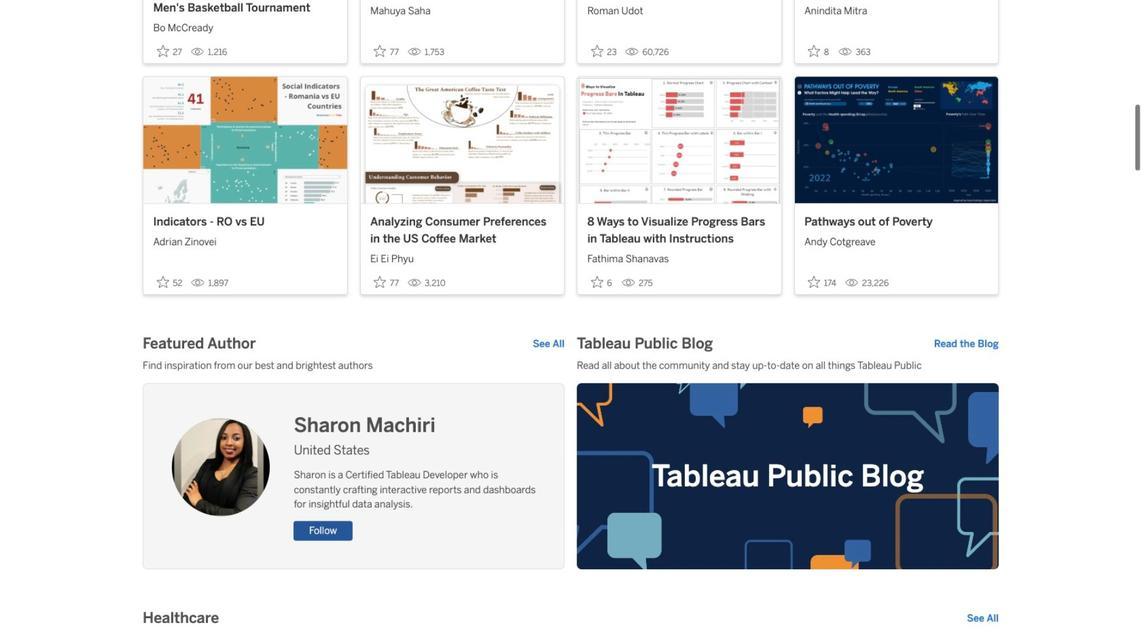 Task type: locate. For each thing, give the bounding box(es) containing it.
1 workbook thumbnail image from the left
[[143, 77, 347, 203]]

add favorite image
[[157, 45, 169, 57], [591, 45, 603, 57], [808, 45, 820, 57], [374, 276, 386, 288], [591, 276, 603, 288]]

2 horizontal spatial add favorite image
[[808, 276, 820, 288]]

4 workbook thumbnail image from the left
[[795, 77, 998, 203]]

Add Favorite button
[[153, 41, 186, 61], [370, 41, 403, 61], [587, 41, 620, 61], [804, 41, 834, 61], [153, 272, 186, 292], [370, 272, 403, 292], [587, 272, 617, 292], [804, 272, 840, 292]]

add favorite image
[[374, 45, 386, 57], [157, 276, 169, 288], [808, 276, 820, 288]]

2 workbook thumbnail image from the left
[[360, 77, 564, 203]]

3 workbook thumbnail image from the left
[[578, 77, 781, 203]]

featured author heading
[[143, 334, 256, 354]]

0 horizontal spatial add favorite image
[[157, 276, 169, 288]]

workbook thumbnail image
[[143, 77, 347, 203], [360, 77, 564, 203], [578, 77, 781, 203], [795, 77, 998, 203]]



Task type: describe. For each thing, give the bounding box(es) containing it.
1 horizontal spatial add favorite image
[[374, 45, 386, 57]]

see all featured authors element
[[533, 337, 565, 351]]

read all about the community and stay up-to-date on all things tableau public element
[[577, 359, 999, 373]]

add favorite image for fourth workbook thumbnail from right
[[157, 276, 169, 288]]

find inspiration from our best and brightest authors element
[[143, 359, 565, 373]]

healthcare heading
[[143, 609, 219, 628]]

see all healthcare element
[[967, 611, 999, 626]]

tableau public blog heading
[[577, 334, 713, 354]]

add favorite image for first workbook thumbnail from the right
[[808, 276, 820, 288]]

featured author: sharon.v.machiri image
[[172, 418, 270, 516]]



Task type: vqa. For each thing, say whether or not it's contained in the screenshot.
the rightmost Tara
no



